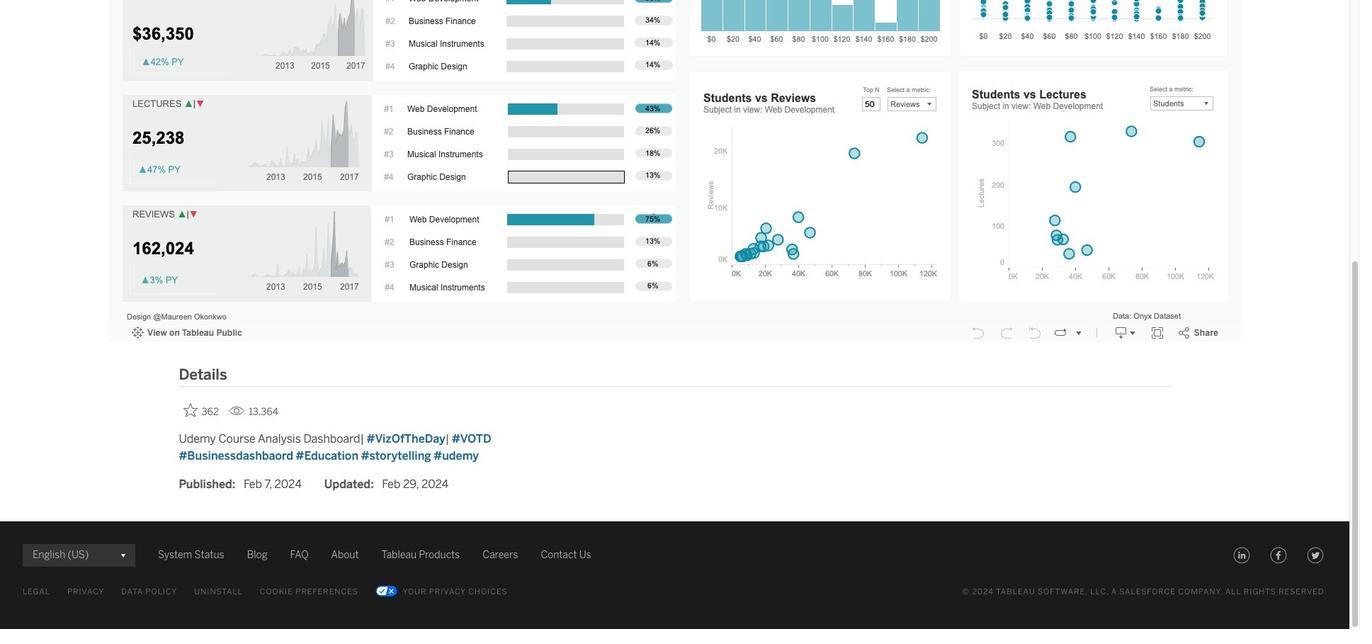 Task type: locate. For each thing, give the bounding box(es) containing it.
Add Favorite button
[[179, 399, 223, 422]]

add favorite image
[[183, 403, 197, 417]]

selected language element
[[33, 544, 125, 567]]



Task type: vqa. For each thing, say whether or not it's contained in the screenshot.
'Add Favorite' icon on the bottom of page
yes



